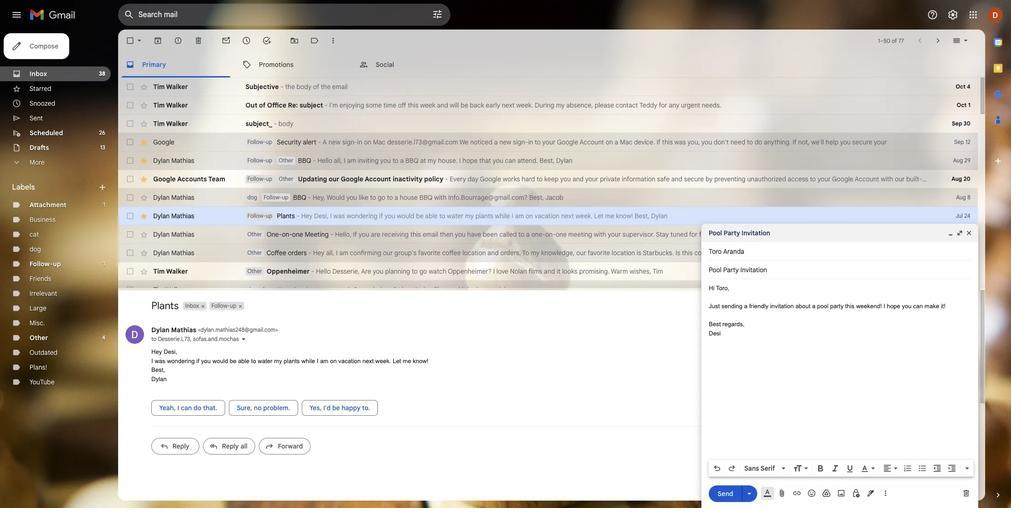 Task type: locate. For each thing, give the bounding box(es) containing it.
to right the need at the top of page
[[747, 138, 753, 146]]

of
[[892, 37, 897, 44], [313, 83, 319, 91], [259, 101, 266, 109]]

do inside row
[[755, 138, 763, 146]]

walker for 1st row from the bottom
[[165, 286, 185, 294]]

0 horizontal spatial let
[[393, 358, 401, 364]]

was down desserie.l73
[[155, 358, 165, 364]]

time
[[384, 101, 397, 109]]

Subject field
[[709, 265, 971, 275]]

in up inviting
[[357, 138, 362, 146]]

jul right minimize image
[[956, 231, 963, 238]]

0 vertical spatial hey
[[301, 212, 313, 220]]

cell
[[945, 248, 978, 258], [945, 267, 978, 276], [945, 285, 978, 295]]

nolan down to
[[510, 267, 527, 276]]

6 row from the top
[[118, 170, 1012, 188]]

tab list containing primary
[[118, 52, 986, 78]]

1 horizontal spatial water
[[447, 212, 464, 220]]

inbox for inbox button
[[185, 302, 199, 309]]

1 new from the left
[[329, 138, 341, 146]]

1 vertical spatial promising.
[[485, 286, 515, 294]]

discard draft ‪(⌘⇧d)‬ image
[[962, 489, 971, 498]]

pool party invitation dialog
[[702, 224, 979, 508]]

4 dylan mathias from the top
[[153, 230, 194, 239]]

is down supervisor.
[[637, 249, 642, 257]]

send button
[[709, 485, 742, 502]]

2 24 from the top
[[965, 231, 971, 238]]

0 horizontal spatial location
[[463, 249, 486, 257]]

best, right details.
[[744, 230, 759, 239]]

2 reply from the left
[[222, 442, 239, 451]]

dylan mathias for bbq - hello all, i am inviting you to a bbq at my house. i hope that you can attend. best, dylan
[[153, 157, 194, 165]]

1 one from the left
[[292, 230, 303, 239]]

jul 24 up 'pop out' icon
[[956, 212, 971, 219]]

aug for dylan
[[954, 157, 963, 164]]

on
[[364, 138, 372, 146], [606, 138, 613, 146], [526, 212, 533, 220], [330, 358, 337, 364]]

follow- inside follow-up plants - hey desi, i was wondering if you would be able to water my plants while i am on vacation next week. let me know! best, dylan
[[247, 212, 266, 219]]

house
[[400, 193, 418, 202]]

1 dylan mathias from the top
[[153, 157, 194, 165]]

you left make at the right bottom of page
[[902, 303, 912, 310]]

1 horizontal spatial on-
[[546, 230, 556, 239]]

hope inside message body text field
[[887, 303, 901, 310]]

office
[[267, 101, 286, 109]]

1 horizontal spatial hope
[[887, 303, 901, 310]]

stay
[[656, 230, 669, 239]]

1 vertical spatial know!
[[413, 358, 429, 364]]

in up "attend."
[[528, 138, 533, 146]]

weekend!
[[857, 303, 882, 310]]

1 vertical spatial email
[[423, 230, 438, 239]]

1 vertical spatial go
[[420, 267, 427, 276]]

orders.
[[501, 249, 521, 257]]

yeah,
[[159, 404, 176, 412]]

inbox for inbox "link"
[[30, 70, 47, 78]]

desi, down desserie.l73
[[164, 349, 177, 355]]

4 row from the top
[[118, 133, 978, 151]]

wondering down like
[[347, 212, 378, 220]]

follow-up security alert - a new sign-in on mac desserie.l73@gmail.com we noticed a new sign-in to your google account on a mac device. if this was you, you don't need to do anything. if not, we'll help you secure your
[[247, 138, 887, 146]]

this right party
[[846, 303, 855, 310]]

0 vertical spatial inbox
[[30, 70, 47, 78]]

go up are - you planning to go watch oppenheimer? i love nolan films and it looks promising.
[[420, 267, 427, 276]]

able down show details image
[[238, 358, 250, 364]]

google up like
[[341, 175, 363, 183]]

love down orders.
[[497, 267, 509, 276]]

0 vertical spatial know!
[[616, 212, 633, 220]]

numbered list ‪(⌘⇧7)‬ image
[[903, 464, 913, 473]]

water down dylan.mathias248@gmail.com
[[258, 358, 273, 364]]

row
[[118, 78, 978, 96], [118, 96, 978, 114], [118, 114, 978, 133], [118, 133, 978, 151], [118, 151, 978, 170], [118, 170, 1012, 188], [118, 188, 978, 207], [118, 207, 978, 225], [118, 225, 978, 244], [118, 244, 978, 262], [118, 262, 978, 281], [118, 281, 978, 299]]

snooze image
[[242, 36, 251, 45]]

sign- up "attend."
[[513, 138, 528, 146]]

to.
[[362, 404, 370, 412]]

4 tim walker from the top
[[153, 267, 188, 276]]

0 vertical spatial hello
[[318, 157, 332, 165]]

tab list up the during in the right top of the page
[[118, 52, 986, 78]]

email left then at the top
[[423, 230, 438, 239]]

would down sofas.and.mochas
[[212, 358, 228, 364]]

10 row from the top
[[118, 244, 978, 262]]

dylan
[[153, 157, 170, 165], [556, 157, 573, 165], [153, 193, 170, 202], [153, 212, 170, 220], [651, 212, 668, 220], [153, 230, 170, 239], [761, 230, 777, 239], [153, 249, 170, 257], [151, 326, 170, 334], [151, 376, 167, 382]]

support image
[[927, 9, 939, 20]]

irrelevant
[[30, 289, 57, 298]]

will
[[450, 101, 459, 109]]

do left anything.
[[755, 138, 763, 146]]

hey for hey all, i am confirming our group's favorite coffee location and orders. to my knowledge, our favorite location is starbucks. is this correct? my favorite order is an iced chai latte with oatmilk.
[[313, 249, 325, 257]]

2 horizontal spatial go
[[420, 267, 427, 276]]

body up subject
[[297, 83, 312, 91]]

1 vertical spatial secure
[[684, 175, 704, 183]]

outdated link
[[30, 349, 57, 357]]

1 cell from the top
[[945, 248, 978, 258]]

1 vertical spatial looks
[[468, 286, 483, 294]]

friends
[[30, 275, 51, 283]]

0 horizontal spatial the
[[285, 83, 295, 91]]

1 horizontal spatial wondering
[[347, 212, 378, 220]]

hey up meeting
[[301, 212, 313, 220]]

0 horizontal spatial of
[[259, 101, 266, 109]]

follow-up down subject_ at the top of the page
[[247, 157, 272, 164]]

aug left 20
[[952, 175, 963, 182]]

to
[[535, 138, 541, 146], [747, 138, 753, 146], [393, 157, 399, 165], [537, 175, 543, 183], [810, 175, 816, 183], [370, 193, 376, 202], [387, 193, 393, 202], [440, 212, 446, 220], [519, 230, 525, 239], [412, 267, 418, 276], [317, 286, 323, 294], [151, 336, 157, 343], [251, 358, 256, 364]]

mac up inviting
[[373, 138, 386, 146]]

1 horizontal spatial watch
[[429, 267, 447, 276]]

0 horizontal spatial one
[[292, 230, 303, 239]]

1 jul 24 from the top
[[956, 212, 971, 219]]

aug left 8
[[957, 194, 966, 201]]

other inside labels navigation
[[30, 334, 48, 342]]

called
[[499, 230, 517, 239]]

wondering down desserie.l73
[[167, 358, 195, 364]]

1 horizontal spatial let
[[594, 212, 604, 220]]

reply for reply all
[[222, 442, 239, 451]]

1 on- from the left
[[282, 230, 292, 239]]

know! inside the hey desi, i was wondering if you would be able to water my plants while i am on vacation next week. let me know! best, dylan
[[413, 358, 429, 364]]

2 vertical spatial hey
[[151, 349, 162, 355]]

0 horizontal spatial promising.
[[485, 286, 515, 294]]

more image
[[329, 36, 338, 45]]

other
[[279, 157, 294, 164], [279, 175, 294, 182], [247, 231, 262, 238], [247, 249, 262, 256], [247, 268, 262, 275], [30, 334, 48, 342]]

labels image
[[310, 36, 319, 45]]

1 horizontal spatial inbox
[[185, 302, 199, 309]]

snoozed
[[30, 99, 55, 108]]

jacob
[[546, 193, 564, 202]]

2 new from the left
[[500, 138, 512, 146]]

1 horizontal spatial new
[[500, 138, 512, 146]]

bulleted list ‪(⌘⇧8)‬ image
[[918, 464, 927, 473]]

1 vertical spatial jul
[[956, 231, 963, 238]]

1 vertical spatial of
[[313, 83, 319, 91]]

1 vertical spatial vacation
[[339, 358, 361, 364]]

you left like
[[347, 193, 357, 202]]

1 horizontal spatial can
[[505, 157, 516, 165]]

1 horizontal spatial one
[[556, 230, 567, 239]]

1 location from the left
[[463, 249, 486, 257]]

for left any on the top of the page
[[659, 101, 668, 109]]

me inside the hey desi, i was wondering if you would be able to water my plants while i am on vacation next week. let me know! best, dylan
[[403, 358, 411, 364]]

hello
[[318, 157, 332, 165], [316, 267, 331, 276]]

was down would
[[334, 212, 345, 220]]

sofas.and.mochas
[[193, 336, 239, 343]]

cat link
[[30, 230, 39, 239]]

plants main content
[[118, 30, 1012, 508]]

0 horizontal spatial watch
[[334, 286, 352, 294]]

inbox up starred
[[30, 70, 47, 78]]

add to tasks image
[[262, 36, 271, 45]]

0 horizontal spatial is
[[637, 249, 642, 257]]

0 horizontal spatial vacation
[[339, 358, 361, 364]]

0 vertical spatial sep
[[952, 120, 963, 127]]

oct up sep 30 at the top right
[[957, 102, 967, 108]]

dylan mathias cell
[[151, 326, 278, 334]]

0 vertical spatial vacation
[[535, 212, 560, 220]]

0 horizontal spatial hey
[[151, 349, 162, 355]]

be down sofas.and.mochas
[[230, 358, 237, 364]]

go right you
[[325, 286, 332, 294]]

tab list inside 'plants' main content
[[118, 52, 986, 78]]

sep for tim walker
[[952, 120, 963, 127]]

8
[[968, 194, 971, 201]]

pool
[[709, 229, 722, 237]]

2 horizontal spatial favorite
[[731, 249, 754, 257]]

love down group's
[[402, 286, 414, 294]]

forward
[[278, 442, 303, 451]]

to up then at the top
[[440, 212, 446, 220]]

mathias for other one-on-one meeting - hello, if you are receiving this email then you have been called to a one-on-one meeting with your supervisor. stay tuned for further details. best, dylan
[[171, 230, 194, 239]]

with right the meeting
[[594, 230, 606, 239]]

dylan mathias < dylan.mathias248@gmail.com >
[[151, 326, 278, 334]]

be right i'd
[[332, 404, 340, 412]]

labels
[[12, 183, 35, 192]]

1 favorite from the left
[[418, 249, 441, 257]]

dylan inside the hey desi, i was wondering if you would be able to water my plants while i am on vacation next week. let me know! best, dylan
[[151, 376, 167, 382]]

1 horizontal spatial go
[[378, 193, 385, 202]]

0 vertical spatial 24
[[965, 212, 971, 219]]

favorite left coffee
[[418, 249, 441, 257]]

None search field
[[118, 4, 451, 26]]

>
[[275, 326, 278, 333]]

2 horizontal spatial account
[[855, 175, 880, 183]]

0 vertical spatial 4
[[967, 83, 971, 90]]

you
[[702, 138, 712, 146], [840, 138, 851, 146], [380, 157, 391, 165], [493, 157, 504, 165], [561, 175, 571, 183], [347, 193, 357, 202], [385, 212, 395, 220], [359, 230, 369, 239], [455, 230, 466, 239], [373, 267, 384, 276], [902, 303, 912, 310], [201, 358, 211, 364]]

5 dylan mathias from the top
[[153, 249, 194, 257]]

friendly
[[749, 303, 769, 310]]

dog
[[247, 194, 257, 201], [30, 245, 41, 253]]

if up are
[[379, 212, 383, 220]]

1 horizontal spatial do
[[755, 138, 763, 146]]

nolan
[[510, 267, 527, 276], [415, 286, 432, 294]]

more send options image
[[745, 489, 754, 498]]

i inside message body text field
[[884, 303, 886, 310]]

0 horizontal spatial planning
[[290, 286, 316, 294]]

info.bourrage@gmail.com?
[[448, 193, 528, 202]]

can
[[505, 157, 516, 165], [914, 303, 923, 310], [181, 404, 192, 412]]

advanced search options image
[[428, 5, 447, 24]]

need
[[731, 138, 746, 146]]

desi, inside row
[[314, 212, 329, 220]]

24 up close icon
[[965, 212, 971, 219]]

best, down desserie.l73
[[151, 367, 165, 373]]

bbq left hey,
[[293, 193, 306, 202]]

do inside button
[[194, 404, 201, 412]]

1 horizontal spatial location
[[612, 249, 635, 257]]

1 vertical spatial aug
[[952, 175, 963, 182]]

2 favorite from the left
[[588, 249, 610, 257]]

search mail image
[[121, 6, 138, 23]]

of right "out"
[[259, 101, 266, 109]]

0 horizontal spatial week.
[[376, 358, 391, 364]]

sep for google
[[955, 139, 964, 145]]

aug 20
[[952, 175, 971, 182]]

sign-
[[342, 138, 357, 146], [513, 138, 528, 146]]

1 row from the top
[[118, 78, 978, 96]]

1 horizontal spatial would
[[397, 212, 415, 220]]

i'm
[[329, 101, 338, 109]]

mathias for bbq - hey, would you like to go to a house bbq with info.bourrage@gmail.com? best, jacob
[[171, 193, 194, 202]]

1 vertical spatial let
[[393, 358, 401, 364]]

2 cell from the top
[[945, 267, 978, 276]]

follow-up
[[247, 157, 272, 164], [247, 175, 272, 182], [264, 194, 289, 201], [30, 260, 61, 268], [212, 302, 237, 309]]

i'd
[[323, 404, 331, 412]]

week.
[[517, 101, 533, 109], [576, 212, 593, 220], [376, 358, 391, 364]]

google up google accounts team
[[153, 138, 174, 146]]

my down >
[[274, 358, 282, 364]]

anything.
[[764, 138, 791, 146]]

0 vertical spatial plants
[[476, 212, 494, 220]]

38
[[99, 70, 105, 77]]

other left the oppenheimer
[[247, 268, 262, 275]]

other inside other coffee orders - hey all, i am confirming our group's favorite coffee location and orders. to my knowledge, our favorite location is starbucks. is this correct? my favorite order is an iced chai latte with oatmilk.
[[247, 249, 262, 256]]

you left are
[[359, 230, 369, 239]]

planning down group's
[[385, 267, 410, 276]]

1 tim walker from the top
[[153, 83, 188, 91]]

2 dylan mathias from the top
[[153, 193, 194, 202]]

2 the from the left
[[321, 83, 331, 91]]

aug left 29
[[954, 157, 963, 164]]

1 vertical spatial able
[[238, 358, 250, 364]]

mathias
[[171, 157, 194, 165], [171, 193, 194, 202], [171, 212, 194, 220], [171, 230, 194, 239], [171, 249, 194, 257], [171, 326, 196, 334]]

you up are - you planning to go watch oppenheimer? i love nolan films and it looks promising.
[[373, 267, 384, 276]]

0 vertical spatial it
[[557, 267, 561, 276]]

1 vertical spatial desi,
[[164, 349, 177, 355]]

you,
[[688, 138, 700, 146]]

further
[[699, 230, 720, 239]]

toro aranda
[[709, 247, 745, 256]]

tim for second row from the bottom of the 'plants' main content
[[153, 267, 165, 276]]

- left hey,
[[308, 193, 311, 202]]

google right day
[[480, 175, 501, 183]]

2 jul from the top
[[956, 231, 963, 238]]

our down the meeting
[[577, 249, 586, 257]]

while inside the hey desi, i was wondering if you would be able to water my plants while i am on vacation next week. let me know! best, dylan
[[302, 358, 315, 364]]

was left the you,
[[675, 138, 686, 146]]

bold ‪(⌘b)‬ image
[[816, 464, 825, 473]]

then
[[440, 230, 453, 239]]

0 vertical spatial are
[[361, 267, 371, 276]]

insert signature image
[[867, 489, 876, 498]]

one up knowledge,
[[556, 230, 567, 239]]

12
[[966, 139, 971, 145]]

0 horizontal spatial oppenheimer?
[[353, 286, 397, 294]]

1 vertical spatial me
[[403, 358, 411, 364]]

urgent
[[681, 101, 700, 109]]

can inside 'yeah, i can do that.' button
[[181, 404, 192, 412]]

1 horizontal spatial is
[[773, 249, 778, 257]]

labels heading
[[12, 183, 98, 192]]

on- up other coffee orders - hey all, i am confirming our group's favorite coffee location and orders. to my knowledge, our favorite location is starbucks. is this correct? my favorite order is an iced chai latte with oatmilk.
[[546, 230, 556, 239]]

regards,
[[723, 321, 745, 328]]

noticed
[[470, 138, 493, 146]]

vacation inside row
[[535, 212, 560, 220]]

snoozed link
[[30, 99, 55, 108]]

and down other coffee orders - hey all, i am confirming our group's favorite coffee location and orders. to my knowledge, our favorite location is starbucks. is this correct? my favorite order is an iced chai latte with oatmilk.
[[544, 267, 555, 276]]

business link
[[30, 216, 56, 224]]

1 jul from the top
[[956, 212, 963, 219]]

1 is from the left
[[637, 249, 642, 257]]

accounts
[[177, 175, 207, 183]]

1 horizontal spatial planning
[[385, 267, 410, 276]]

follow-up inside button
[[212, 302, 237, 309]]

2 one from the left
[[556, 230, 567, 239]]

- left a
[[318, 138, 321, 146]]

oct for oct 4
[[956, 83, 966, 90]]

1 vertical spatial would
[[212, 358, 228, 364]]

report spam image
[[174, 36, 183, 45]]

0 horizontal spatial inbox
[[30, 70, 47, 78]]

you right "that"
[[493, 157, 504, 165]]

Search mail text field
[[139, 10, 406, 19]]

1 horizontal spatial looks
[[562, 267, 578, 276]]

- left every
[[445, 175, 448, 183]]

a up inactivity
[[400, 157, 404, 165]]

0 vertical spatial jul 24
[[956, 212, 971, 219]]

1 horizontal spatial hey
[[301, 212, 313, 220]]

can right the yeah,
[[181, 404, 192, 412]]

1 vertical spatial plants
[[151, 300, 179, 312]]

1 reply from the left
[[173, 442, 189, 451]]

1 vertical spatial cell
[[945, 267, 978, 276]]

favorite right my
[[731, 249, 754, 257]]

hey down desserie.l73
[[151, 349, 162, 355]]

3 dylan mathias from the top
[[153, 212, 194, 220]]

other left one-
[[247, 231, 262, 238]]

0 horizontal spatial new
[[329, 138, 341, 146]]

absence,
[[567, 101, 593, 109]]

my right at
[[428, 157, 437, 165]]

and down other oppenheimer - hello desserie, are you planning to go watch oppenheimer? i love nolan films and it looks promising. warm wishes, tim
[[449, 286, 461, 294]]

meeting
[[569, 230, 593, 239]]

wondering inside the hey desi, i was wondering if you would be able to water my plants while i am on vacation next week. let me know! best, dylan
[[167, 358, 195, 364]]

plants up one-
[[277, 212, 295, 220]]

one-
[[532, 230, 546, 239]]

1 sign- from the left
[[342, 138, 357, 146]]

new right noticed
[[500, 138, 512, 146]]

dylan mathias for bbq - hey, would you like to go to a house bbq with info.bourrage@gmail.com? best, jacob
[[153, 193, 194, 202]]

1 vertical spatial week.
[[576, 212, 593, 220]]

30
[[964, 120, 971, 127]]

go
[[378, 193, 385, 202], [420, 267, 427, 276], [325, 286, 332, 294]]

reply down the yeah, i can do that.
[[173, 442, 189, 451]]

needs.
[[702, 101, 722, 109]]

None checkbox
[[126, 36, 135, 45], [126, 156, 135, 165], [126, 230, 135, 239], [126, 248, 135, 258], [126, 285, 135, 295], [126, 36, 135, 45], [126, 156, 135, 165], [126, 230, 135, 239], [126, 248, 135, 258], [126, 285, 135, 295]]

for
[[659, 101, 668, 109], [689, 230, 698, 239]]

1 horizontal spatial plants
[[277, 212, 295, 220]]

attend.
[[518, 157, 538, 165]]

subjective - the body of the email
[[246, 83, 348, 91]]

subject_ - body
[[246, 120, 293, 128]]

1 mac from the left
[[373, 138, 386, 146]]

drafts link
[[30, 144, 49, 152]]

knowledge,
[[541, 249, 575, 257]]

was inside the hey desi, i was wondering if you would be able to water my plants while i am on vacation next week. let me know! best, dylan
[[155, 358, 165, 364]]

inbox inside labels navigation
[[30, 70, 47, 78]]

follow-up up the dylan mathias < dylan.mathias248@gmail.com >
[[212, 302, 237, 309]]

1 horizontal spatial reply
[[222, 442, 239, 451]]

inbox inside button
[[185, 302, 199, 309]]

0 vertical spatial nolan
[[510, 267, 527, 276]]

0 horizontal spatial water
[[258, 358, 273, 364]]

24
[[965, 212, 971, 219], [965, 231, 971, 238]]

plants inside row
[[476, 212, 494, 220]]

looks
[[562, 267, 578, 276], [468, 286, 483, 294]]

0 vertical spatial next
[[502, 101, 515, 109]]

my right to
[[531, 249, 540, 257]]

week. inside the hey desi, i was wondering if you would be able to water my plants while i am on vacation next week. let me know! best, dylan
[[376, 358, 391, 364]]

on- up orders
[[282, 230, 292, 239]]

2 vertical spatial next
[[363, 358, 374, 364]]

and left orders.
[[488, 249, 499, 257]]

dylan.mathias248@gmail.com
[[201, 326, 275, 333]]

follow- inside labels navigation
[[30, 260, 53, 268]]

reply for reply
[[173, 442, 189, 451]]

plants inside the hey desi, i was wondering if you would be able to water my plants while i am on vacation next week. let me know! best, dylan
[[284, 358, 300, 364]]

know! inside row
[[616, 212, 633, 220]]

pool party invitation
[[709, 229, 771, 237]]

1 horizontal spatial week.
[[517, 101, 533, 109]]

redo ‪(⌘y)‬ image
[[728, 464, 737, 473]]

if right device.
[[657, 138, 661, 146]]

1 horizontal spatial able
[[425, 212, 438, 220]]

sure, no problem. button
[[229, 400, 298, 416]]

toggle split pane mode image
[[952, 36, 962, 45]]

older image
[[934, 36, 943, 45]]

our
[[329, 175, 339, 183], [895, 175, 905, 183], [383, 249, 393, 257], [577, 249, 586, 257]]

am inside the hey desi, i was wondering if you would be able to water my plants while i am on vacation next week. let me know! best, dylan
[[320, 358, 329, 364]]

out
[[246, 101, 257, 109]]

order
[[755, 249, 771, 257]]

promising. down orders.
[[485, 286, 515, 294]]

looks down knowledge,
[[562, 267, 578, 276]]

other coffee orders - hey all, i am confirming our group's favorite coffee location and orders. to my knowledge, our favorite location is starbucks. is this correct? my favorite order is an iced chai latte with oatmilk.
[[247, 249, 868, 257]]

None checkbox
[[126, 82, 135, 91], [126, 101, 135, 110], [126, 119, 135, 128], [126, 138, 135, 147], [126, 175, 135, 184], [126, 193, 135, 202], [126, 211, 135, 221], [126, 267, 135, 276], [126, 82, 135, 91], [126, 101, 135, 110], [126, 119, 135, 128], [126, 138, 135, 147], [126, 175, 135, 184], [126, 193, 135, 202], [126, 211, 135, 221], [126, 267, 135, 276]]

- left you
[[274, 286, 277, 294]]

reply left all on the bottom of page
[[222, 442, 239, 451]]

security
[[929, 175, 953, 183]]

sign- right a
[[342, 138, 357, 146]]

desi,
[[314, 212, 329, 220], [164, 349, 177, 355]]

2 location from the left
[[612, 249, 635, 257]]

0 vertical spatial hope
[[463, 157, 478, 165]]

1 the from the left
[[285, 83, 295, 91]]

undo ‪(⌘z)‬ image
[[713, 464, 722, 473]]

am
[[347, 157, 356, 165], [515, 212, 524, 220], [339, 249, 348, 257], [320, 358, 329, 364]]

are left you
[[262, 286, 272, 294]]

my
[[721, 249, 730, 257]]

0 horizontal spatial for
[[659, 101, 668, 109]]

9 row from the top
[[118, 225, 978, 244]]

mathias for follow-up plants - hey desi, i was wondering if you would be able to water my plants while i am on vacation next week. let me know! best, dylan
[[171, 212, 194, 220]]

sans
[[745, 464, 759, 473]]

google left accounts
[[153, 175, 176, 183]]

large link
[[30, 304, 46, 313]]

more options image
[[883, 489, 889, 498]]

0 horizontal spatial if
[[196, 358, 199, 364]]

follow-up inside labels navigation
[[30, 260, 61, 268]]

0 horizontal spatial able
[[238, 358, 250, 364]]

you right help
[[840, 138, 851, 146]]

jul 24
[[956, 212, 971, 219], [956, 231, 971, 238]]

0 horizontal spatial dog
[[30, 245, 41, 253]]

bbq - hello all, i am inviting you to a bbq at my house. i hope that you can attend. best, dylan
[[298, 157, 573, 165]]

receiving
[[382, 230, 409, 239]]

dylan mathias for other one-on-one meeting - hello, if you are receiving this email then you have been called to a one-on-one meeting with your supervisor. stay tuned for further details. best, dylan
[[153, 230, 194, 239]]

0 vertical spatial secure
[[853, 138, 873, 146]]

tab list
[[986, 30, 1012, 475], [118, 52, 986, 78]]

promotions tab
[[235, 52, 351, 78]]

0 horizontal spatial hope
[[463, 157, 478, 165]]

labels navigation
[[0, 30, 118, 508]]

walker for 3rd row
[[166, 120, 188, 128]]



Task type: vqa. For each thing, say whether or not it's contained in the screenshot.


Task type: describe. For each thing, give the bounding box(es) containing it.
week
[[420, 101, 436, 109]]

oct for oct 1
[[957, 102, 967, 108]]

this right is
[[682, 249, 693, 257]]

tuned
[[671, 230, 688, 239]]

0 horizontal spatial looks
[[468, 286, 483, 294]]

early
[[486, 101, 500, 109]]

you right keep
[[561, 175, 571, 183]]

- right subject_ at the top of the page
[[274, 120, 277, 128]]

mathias for bbq - hello all, i am inviting you to a bbq at my house. i hope that you can attend. best, dylan
[[171, 157, 194, 165]]

best, inside the hey desi, i was wondering if you would be able to water my plants while i am on vacation next week. let me know! best, dylan
[[151, 367, 165, 373]]

and right safe at top
[[672, 175, 683, 183]]

if inside row
[[379, 212, 383, 220]]

0 horizontal spatial plants
[[151, 300, 179, 312]]

0 vertical spatial able
[[425, 212, 438, 220]]

problem.
[[263, 404, 290, 412]]

to left house
[[387, 193, 393, 202]]

0 horizontal spatial films
[[434, 286, 448, 294]]

inactivity
[[393, 175, 423, 183]]

follow- inside follow-up button
[[212, 302, 230, 309]]

aranda
[[724, 247, 745, 256]]

2 jul 24 from the top
[[956, 231, 971, 238]]

to inside the hey desi, i was wondering if you would be able to water my plants while i am on vacation next week. let me know! best, dylan
[[251, 358, 256, 364]]

to right called
[[519, 230, 525, 239]]

4 inside labels navigation
[[102, 334, 105, 341]]

0 vertical spatial week.
[[517, 101, 533, 109]]

up inside follow-up plants - hey desi, i was wondering if you would be able to water my plants while i am on vacation next week. let me know! best, dylan
[[266, 212, 272, 219]]

youtube
[[30, 378, 55, 386]]

are - you planning to go watch oppenheimer? i love nolan films and it looks promising.
[[262, 286, 515, 294]]

please
[[595, 101, 614, 109]]

0 vertical spatial films
[[529, 267, 543, 276]]

cat
[[30, 230, 39, 239]]

sure, no problem.
[[237, 404, 290, 412]]

my right the during in the right top of the page
[[556, 101, 565, 109]]

our left built-
[[895, 175, 905, 183]]

7 row from the top
[[118, 188, 978, 207]]

you up receiving
[[385, 212, 395, 220]]

drafts
[[30, 144, 49, 152]]

follow- inside follow-up security alert - a new sign-in on mac desserie.l73@gmail.com we noticed a new sign-in to your google account on a mac device. if this was you, you don't need to do anything. if not, we'll help you secure your
[[247, 139, 266, 145]]

be right will
[[461, 101, 468, 109]]

more button
[[0, 155, 111, 170]]

0 vertical spatial looks
[[562, 267, 578, 276]]

my inside the hey desi, i was wondering if you would be able to water my plants while i am on vacation next week. let me know! best, dylan
[[274, 358, 282, 364]]

contact
[[616, 101, 638, 109]]

you inside message body text field
[[902, 303, 912, 310]]

aug 8
[[957, 194, 971, 201]]

to right you
[[317, 286, 323, 294]]

water inside the hey desi, i was wondering if you would be able to water my plants while i am on vacation next week. let me know! best, dylan
[[258, 358, 273, 364]]

to up "attend."
[[535, 138, 541, 146]]

water inside row
[[447, 212, 464, 220]]

3 row from the top
[[118, 114, 978, 133]]

1 horizontal spatial for
[[689, 230, 698, 239]]

3 favorite from the left
[[731, 249, 754, 257]]

,
[[190, 336, 192, 343]]

archive image
[[153, 36, 163, 45]]

compose button
[[4, 33, 69, 59]]

bbq left at
[[406, 157, 419, 165]]

up inside labels navigation
[[53, 260, 61, 268]]

1 vertical spatial next
[[561, 212, 574, 220]]

1 vertical spatial watch
[[334, 286, 352, 294]]

this right receiving
[[410, 230, 421, 239]]

2 horizontal spatial of
[[892, 37, 897, 44]]

hope inside row
[[463, 157, 478, 165]]

and left will
[[437, 101, 448, 109]]

cell for tim
[[945, 267, 978, 276]]

indent less ‪(⌘[)‬ image
[[933, 464, 942, 473]]

be inside the hey desi, i was wondering if you would be able to water my plants while i am on vacation next week. let me know! best, dylan
[[230, 358, 237, 364]]

inviting
[[358, 157, 379, 165]]

with left built-
[[881, 175, 894, 183]]

2 row from the top
[[118, 96, 978, 114]]

gmail image
[[30, 6, 80, 24]]

main menu image
[[11, 9, 22, 20]]

while inside row
[[495, 212, 510, 220]]

tim for 1st row from the bottom
[[153, 286, 164, 294]]

more formatting options image
[[963, 464, 972, 473]]

wishes,
[[630, 267, 652, 276]]

you inside the hey desi, i was wondering if you would be able to water my plants while i am on vacation next week. let me know! best, dylan
[[201, 358, 211, 364]]

77
[[899, 37, 905, 44]]

delete image
[[194, 36, 203, 45]]

updating our google account inactivity policy - every day google works hard to keep you and your private information safe and secure by preventing unauthorized access to your google account with our built-in security protections. and kee
[[298, 175, 1012, 183]]

during
[[535, 101, 555, 109]]

3 cell from the top
[[945, 285, 978, 295]]

a
[[323, 138, 327, 146]]

you right then at the top
[[455, 230, 466, 239]]

every
[[450, 175, 466, 183]]

best, left jacob
[[529, 193, 544, 202]]

walker for second row from the top
[[166, 101, 188, 109]]

dylan mathias for follow-up plants - hey desi, i was wondering if you would be able to water my plants while i am on vacation next week. let me know! best, dylan
[[153, 212, 194, 220]]

forward link
[[259, 438, 311, 455]]

1 inside row
[[969, 102, 971, 108]]

unauthorized
[[747, 175, 786, 183]]

warm
[[611, 267, 628, 276]]

0 horizontal spatial it
[[462, 286, 466, 294]]

2 horizontal spatial in
[[923, 175, 928, 183]]

to right hard
[[537, 175, 543, 183]]

- up office
[[281, 83, 284, 91]]

can inside message body text field
[[914, 303, 923, 310]]

be inside button
[[332, 404, 340, 412]]

group's
[[395, 249, 417, 257]]

0 vertical spatial can
[[505, 157, 516, 165]]

0 vertical spatial let
[[594, 212, 604, 220]]

12 row from the top
[[118, 281, 978, 299]]

insert photo image
[[837, 489, 846, 498]]

50
[[884, 37, 891, 44]]

you right the you,
[[702, 138, 712, 146]]

plans!
[[30, 363, 47, 372]]

8 row from the top
[[118, 207, 978, 225]]

1 vertical spatial oppenheimer?
[[353, 286, 397, 294]]

5 row from the top
[[118, 151, 978, 170]]

supervisor.
[[623, 230, 655, 239]]

2 vertical spatial go
[[325, 286, 332, 294]]

2 horizontal spatial if
[[793, 138, 797, 146]]

hey for hey desi, i was wondering if you would be able to water my plants while i am on vacation next week. let me know! best, dylan
[[301, 212, 313, 220]]

0 vertical spatial was
[[675, 138, 686, 146]]

dog inside row
[[247, 194, 257, 201]]

other left updating
[[279, 175, 294, 182]]

primary tab
[[118, 52, 234, 78]]

1 horizontal spatial if
[[657, 138, 661, 146]]

italic ‪(⌘i)‬ image
[[831, 464, 840, 473]]

Message Body text field
[[709, 284, 971, 458]]

our left group's
[[383, 249, 393, 257]]

11 row from the top
[[118, 262, 978, 281]]

yes, i'd be happy to.
[[310, 404, 370, 412]]

desserie,
[[333, 267, 360, 276]]

to
[[523, 249, 529, 257]]

- up orders
[[297, 212, 300, 220]]

a left one-
[[526, 230, 530, 239]]

by
[[706, 175, 713, 183]]

on inside the hey desi, i was wondering if you would be able to water my plants while i am on vacation next week. let me know! best, dylan
[[330, 358, 337, 364]]

desi, inside the hey desi, i was wondering if you would be able to water my plants while i am on vacation next week. let me know! best, dylan
[[164, 349, 177, 355]]

enjoying
[[340, 101, 364, 109]]

this right off
[[408, 101, 419, 109]]

details.
[[722, 230, 743, 239]]

oct 4
[[956, 83, 971, 90]]

oct 1
[[957, 102, 971, 108]]

3 tim walker from the top
[[153, 120, 188, 128]]

1 horizontal spatial account
[[580, 138, 604, 146]]

reply all link
[[203, 438, 255, 455]]

0 vertical spatial love
[[497, 267, 509, 276]]

have
[[467, 230, 481, 239]]

up inside follow-up security alert - a new sign-in on mac desserie.l73@gmail.com we noticed a new sign-in to your google account on a mac device. if this was you, you don't need to do anything. if not, we'll help you secure your
[[266, 139, 272, 145]]

formatting options toolbar
[[709, 460, 974, 477]]

2 horizontal spatial week.
[[576, 212, 593, 220]]

row containing google
[[118, 133, 978, 151]]

- up updating
[[313, 157, 316, 165]]

desserie.l73@gmail.com
[[387, 138, 458, 146]]

bbq down alert
[[298, 157, 311, 165]]

walker for second row from the bottom of the 'plants' main content
[[166, 267, 188, 276]]

google down help
[[832, 175, 854, 183]]

irrelevant link
[[30, 289, 57, 298]]

20
[[964, 175, 971, 182]]

0 horizontal spatial if
[[353, 230, 357, 239]]

2 is from the left
[[773, 249, 778, 257]]

bbq right house
[[420, 193, 433, 202]]

to left desserie.l73
[[151, 336, 157, 343]]

out of office re: subject - i'm enjoying some time off this week and will be back early next week. during my absence, please contact teddy for any urgent needs.
[[246, 101, 722, 109]]

yeah, i can do that.
[[159, 404, 217, 412]]

- right the oppenheimer
[[311, 267, 314, 276]]

insert emoji ‪(⌘⇧2)‬ image
[[807, 489, 817, 498]]

best, up supervisor.
[[635, 212, 650, 220]]

i inside 'yeah, i can do that.' button
[[177, 404, 179, 412]]

row containing google accounts team
[[118, 170, 1012, 188]]

0 vertical spatial email
[[332, 83, 348, 91]]

to right access
[[810, 175, 816, 183]]

a left device.
[[615, 138, 619, 146]]

4 inside row
[[967, 83, 971, 90]]

re:
[[288, 101, 298, 109]]

insert link ‪(⌘k)‬ image
[[793, 489, 802, 498]]

other down security
[[279, 157, 294, 164]]

to right like
[[370, 193, 376, 202]]

follow-up up one-
[[264, 194, 289, 201]]

would
[[327, 193, 345, 202]]

a left pool
[[813, 303, 816, 310]]

attachment
[[30, 201, 66, 209]]

0 horizontal spatial secure
[[684, 175, 704, 183]]

orders
[[288, 249, 307, 257]]

confirming
[[350, 249, 381, 257]]

don't
[[714, 138, 729, 146]]

0 horizontal spatial account
[[365, 175, 391, 183]]

- left hello,
[[330, 230, 333, 239]]

our up would
[[329, 175, 339, 183]]

move to image
[[290, 36, 299, 45]]

- right orders
[[309, 249, 312, 257]]

hey inside the hey desi, i was wondering if you would be able to water my plants while i am on vacation next week. let me know! best, dylan
[[151, 349, 162, 355]]

be down bbq - hey, would you like to go to a house bbq with info.bourrage@gmail.com? best, jacob
[[416, 212, 424, 220]]

close image
[[966, 229, 973, 237]]

oatmilk.
[[845, 249, 868, 257]]

access
[[788, 175, 809, 183]]

plants inside row
[[277, 212, 295, 220]]

and right keep
[[573, 175, 584, 183]]

dog inside labels navigation
[[30, 245, 41, 253]]

up inside follow-up button
[[230, 302, 237, 309]]

a right noticed
[[494, 138, 498, 146]]

team
[[208, 175, 225, 183]]

1 horizontal spatial was
[[334, 212, 345, 220]]

vacation inside the hey desi, i was wondering if you would be able to water my plants while i am on vacation next week. let me know! best, dylan
[[339, 358, 361, 364]]

with right latte
[[831, 249, 843, 257]]

0 vertical spatial for
[[659, 101, 668, 109]]

0 vertical spatial go
[[378, 193, 385, 202]]

party
[[724, 229, 740, 237]]

a left friendly
[[744, 303, 748, 310]]

are
[[371, 230, 381, 239]]

1 horizontal spatial nolan
[[510, 267, 527, 276]]

1 horizontal spatial it
[[557, 267, 561, 276]]

2 tim walker from the top
[[153, 101, 188, 109]]

0 vertical spatial body
[[297, 83, 312, 91]]

follow-up right team at the left top
[[247, 175, 272, 182]]

starbucks.
[[643, 249, 674, 257]]

would inside the hey desi, i was wondering if you would be able to water my plants while i am on vacation next week. let me know! best, dylan
[[212, 358, 228, 364]]

teddy
[[640, 101, 658, 109]]

1 vertical spatial love
[[402, 286, 414, 294]]

underline ‪(⌘u)‬ image
[[846, 464, 855, 474]]

scheduled
[[30, 129, 63, 137]]

a left house
[[395, 193, 398, 202]]

tim for second row from the top
[[153, 101, 165, 109]]

plans! link
[[30, 363, 47, 372]]

to down group's
[[412, 267, 418, 276]]

other inside other oppenheimer - hello desserie, are you planning to go watch oppenheimer? i love nolan films and it looks promising. warm wishes, tim
[[247, 268, 262, 275]]

off
[[398, 101, 406, 109]]

reply all
[[222, 442, 248, 451]]

2 sign- from the left
[[513, 138, 528, 146]]

to up inactivity
[[393, 157, 399, 165]]

this inside message body text field
[[846, 303, 855, 310]]

<
[[198, 326, 201, 333]]

attach files image
[[778, 489, 787, 498]]

cell for is
[[945, 248, 978, 258]]

starred link
[[30, 84, 51, 93]]

pop out image
[[957, 229, 964, 237]]

0 horizontal spatial in
[[357, 138, 362, 146]]

minimize image
[[947, 229, 955, 237]]

able inside the hey desi, i was wondering if you would be able to water my plants while i am on vacation next week. let me know! best, dylan
[[238, 358, 250, 364]]

toggle confidential mode image
[[852, 489, 861, 498]]

1 24 from the top
[[965, 212, 971, 219]]

let inside the hey desi, i was wondering if you would be able to water my plants while i am on vacation next week. let me know! best, dylan
[[393, 358, 401, 364]]

meeting
[[305, 230, 329, 239]]

2 mac from the left
[[620, 138, 633, 146]]

with down policy
[[434, 193, 447, 202]]

1 vertical spatial are
[[262, 286, 272, 294]]

show details image
[[241, 337, 246, 342]]

you right inviting
[[380, 157, 391, 165]]

1 horizontal spatial in
[[528, 138, 533, 146]]

0 horizontal spatial nolan
[[415, 286, 432, 294]]

is
[[676, 249, 681, 257]]

0 vertical spatial all,
[[334, 157, 342, 165]]

1 vertical spatial all,
[[326, 249, 334, 257]]

0 horizontal spatial body
[[279, 120, 293, 128]]

26
[[99, 129, 105, 136]]

been
[[483, 230, 498, 239]]

one-
[[267, 230, 282, 239]]

make
[[925, 303, 940, 310]]

2 vertical spatial aug
[[957, 194, 966, 201]]

friends link
[[30, 275, 51, 283]]

1 horizontal spatial next
[[502, 101, 515, 109]]

sans serif option
[[743, 464, 780, 473]]

safe
[[657, 175, 670, 183]]

if inside the hey desi, i was wondering if you would be able to water my plants while i am on vacation next week. let me know! best, dylan
[[196, 358, 199, 364]]

this right device.
[[662, 138, 673, 146]]

next inside the hey desi, i was wondering if you would be able to water my plants while i am on vacation next week. let me know! best, dylan
[[363, 358, 374, 364]]

tab list right close icon
[[986, 30, 1012, 475]]

just
[[709, 303, 720, 310]]

- left i'm
[[325, 101, 328, 109]]

aug for secure
[[952, 175, 963, 182]]

updating
[[298, 175, 327, 183]]

follow-up link
[[30, 260, 61, 268]]

dylan mathias for other coffee orders - hey all, i am confirming our group's favorite coffee location and orders. to my knowledge, our favorite location is starbucks. is this correct? my favorite order is an iced chai latte with oatmilk.
[[153, 249, 194, 257]]

google down absence,
[[557, 138, 578, 146]]

some
[[366, 101, 382, 109]]

would inside row
[[397, 212, 415, 220]]

2 on- from the left
[[546, 230, 556, 239]]

best, up keep
[[540, 157, 555, 165]]

5 tim walker from the top
[[153, 286, 185, 294]]

me inside row
[[605, 212, 615, 220]]

tim for 3rd row
[[153, 120, 165, 128]]

1 horizontal spatial email
[[423, 230, 438, 239]]

social tab
[[352, 52, 468, 78]]

mathias for other coffee orders - hey all, i am confirming our group's favorite coffee location and orders. to my knowledge, our favorite location is starbucks. is this correct? my favorite order is an iced chai latte with oatmilk.
[[171, 249, 194, 257]]

insert files using drive image
[[822, 489, 831, 498]]

yes, i'd be happy to. button
[[302, 400, 378, 416]]

1 horizontal spatial promising.
[[579, 267, 610, 276]]

other inside other one-on-one meeting - hello, if you are receiving this email then you have been called to a one-on-one meeting with your supervisor. stay tuned for further details. best, dylan
[[247, 231, 262, 238]]

best regards, desi
[[709, 321, 745, 337]]

1 horizontal spatial oppenheimer?
[[448, 267, 492, 276]]

latte
[[816, 249, 829, 257]]

settings image
[[948, 9, 959, 20]]

hi
[[709, 285, 715, 292]]

sep 30
[[952, 120, 971, 127]]

indent more ‪(⌘])‬ image
[[948, 464, 957, 473]]

help
[[826, 138, 839, 146]]

house.
[[438, 157, 458, 165]]

1 vertical spatial hello
[[316, 267, 331, 276]]

my up have on the left top
[[465, 212, 474, 220]]



